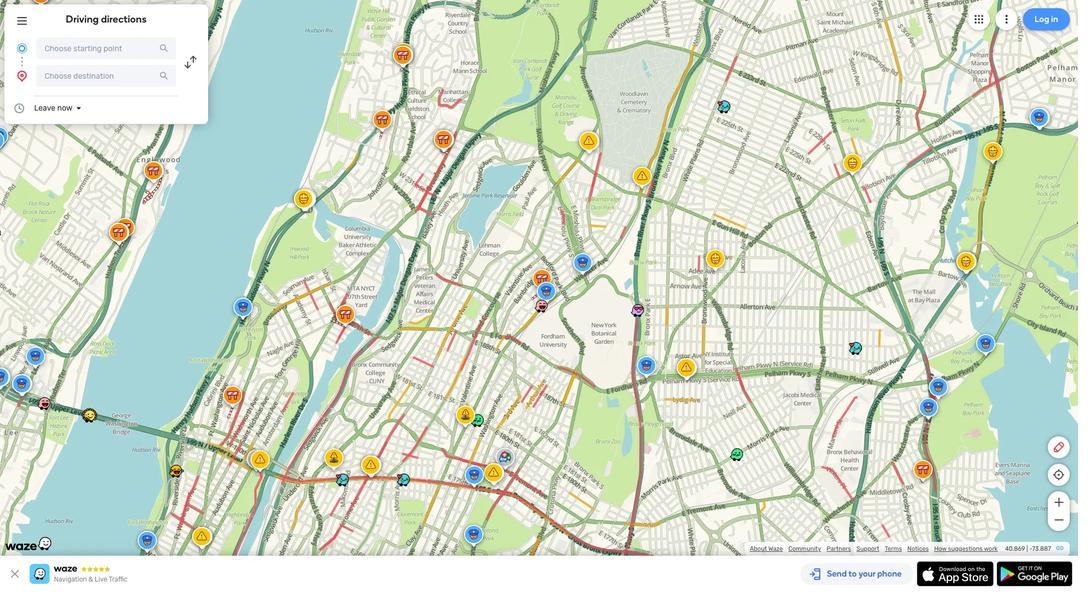 Task type: describe. For each thing, give the bounding box(es) containing it.
how
[[935, 546, 947, 553]]

leave
[[34, 104, 55, 113]]

about
[[750, 546, 768, 553]]

clock image
[[13, 102, 26, 115]]

link image
[[1056, 544, 1065, 553]]

terms
[[886, 546, 903, 553]]

notices link
[[908, 546, 929, 553]]

current location image
[[15, 42, 29, 55]]

73.887
[[1033, 546, 1052, 553]]

waze
[[769, 546, 784, 553]]

how suggestions work link
[[935, 546, 998, 553]]

live
[[95, 576, 107, 584]]

leave now
[[34, 104, 72, 113]]

partners link
[[827, 546, 852, 553]]

driving
[[66, 13, 99, 25]]

work
[[985, 546, 998, 553]]

40.869 | -73.887
[[1006, 546, 1052, 553]]

support link
[[857, 546, 880, 553]]

about waze link
[[750, 546, 784, 553]]

partners
[[827, 546, 852, 553]]

pencil image
[[1053, 441, 1066, 455]]

suggestions
[[949, 546, 983, 553]]

navigation
[[54, 576, 87, 584]]



Task type: vqa. For each thing, say whether or not it's contained in the screenshot.
About
yes



Task type: locate. For each thing, give the bounding box(es) containing it.
about waze community partners support terms notices how suggestions work
[[750, 546, 998, 553]]

Choose destination text field
[[36, 65, 176, 87]]

community
[[789, 546, 822, 553]]

driving directions
[[66, 13, 147, 25]]

now
[[57, 104, 72, 113]]

zoom out image
[[1053, 514, 1067, 527]]

|
[[1027, 546, 1029, 553]]

community link
[[789, 546, 822, 553]]

location image
[[15, 69, 29, 83]]

-
[[1030, 546, 1033, 553]]

&
[[89, 576, 93, 584]]

terms link
[[886, 546, 903, 553]]

support
[[857, 546, 880, 553]]

navigation & live traffic
[[54, 576, 128, 584]]

notices
[[908, 546, 929, 553]]

directions
[[101, 13, 147, 25]]

x image
[[8, 568, 21, 581]]

40.869
[[1006, 546, 1026, 553]]

Choose starting point text field
[[36, 37, 176, 60]]

zoom in image
[[1053, 496, 1067, 510]]

traffic
[[109, 576, 128, 584]]



